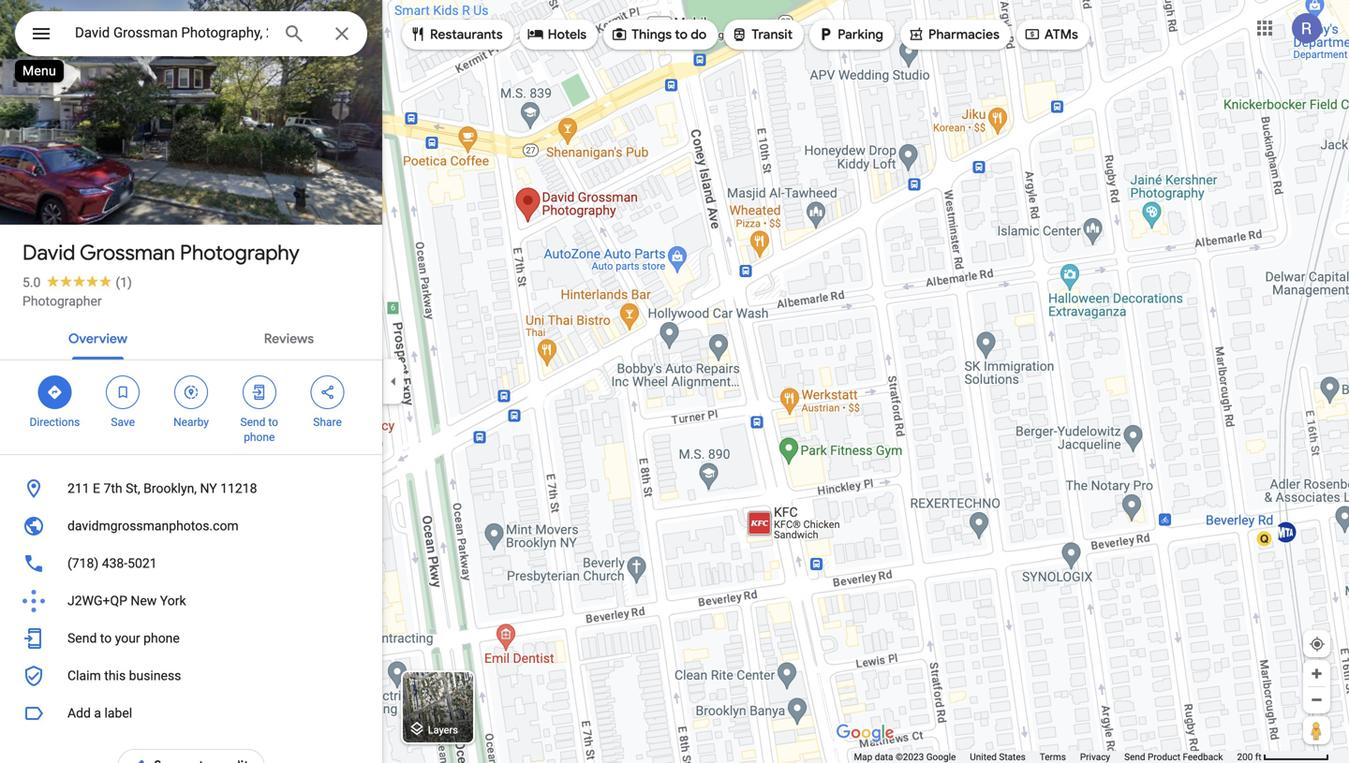 Task type: vqa. For each thing, say whether or not it's contained in the screenshot.
+13% emissions
no



Task type: locate. For each thing, give the bounding box(es) containing it.
1 horizontal spatial to
[[268, 416, 278, 429]]

to
[[675, 26, 688, 43], [268, 416, 278, 429], [100, 631, 112, 646]]

e
[[93, 481, 100, 497]]

tab list
[[0, 315, 382, 360]]

to left do
[[675, 26, 688, 43]]

privacy button
[[1080, 751, 1110, 764]]

 search field
[[15, 11, 367, 60]]

send up claim
[[67, 631, 97, 646]]

tab list containing overview
[[0, 315, 382, 360]]

overview button
[[53, 315, 142, 360]]

to left "share" at the left of page
[[268, 416, 278, 429]]

j2wg+qp new york button
[[0, 583, 382, 620]]

york
[[160, 594, 186, 609]]

phone down 
[[244, 431, 275, 444]]

photo of david grossman photography image
[[0, 0, 382, 225]]

1 horizontal spatial phone
[[244, 431, 275, 444]]

send inside information for david grossman photography 'region'
[[67, 631, 97, 646]]

phone
[[244, 431, 275, 444], [143, 631, 180, 646]]

2 horizontal spatial to
[[675, 26, 688, 43]]

 button
[[15, 11, 67, 60]]

j2wg+qp
[[67, 594, 127, 609]]

hotels
[[548, 26, 587, 43]]


[[409, 24, 426, 45]]

to for send to phone
[[268, 416, 278, 429]]

5.0
[[22, 275, 41, 290]]

1 horizontal spatial send
[[240, 416, 266, 429]]

0 vertical spatial phone
[[244, 431, 275, 444]]

parking
[[838, 26, 883, 43]]

(718) 438-5021 button
[[0, 545, 382, 583]]

new
[[131, 594, 157, 609]]

0 horizontal spatial phone
[[143, 631, 180, 646]]

united states button
[[970, 751, 1026, 764]]

0 horizontal spatial send
[[67, 631, 97, 646]]

add
[[67, 706, 91, 721]]

zoom out image
[[1310, 693, 1324, 707]]

2 vertical spatial to
[[100, 631, 112, 646]]

(718)
[[67, 556, 99, 572]]


[[1024, 24, 1041, 45]]


[[183, 382, 200, 403]]

footer containing map data ©2023 google
[[854, 751, 1237, 764]]

send down 
[[240, 416, 266, 429]]

overview
[[68, 331, 127, 348]]

reviews
[[264, 331, 314, 348]]

send inside send to phone
[[240, 416, 266, 429]]

to left the 'your'
[[100, 631, 112, 646]]

this
[[104, 668, 126, 684]]

united
[[970, 752, 997, 763]]

1 vertical spatial send
[[67, 631, 97, 646]]

None field
[[75, 22, 268, 44]]

0 vertical spatial send
[[240, 416, 266, 429]]

0 horizontal spatial to
[[100, 631, 112, 646]]

0 vertical spatial to
[[675, 26, 688, 43]]

(718) 438-5021
[[67, 556, 157, 572]]

show your location image
[[1309, 636, 1326, 653]]

send left product
[[1124, 752, 1145, 763]]

2 horizontal spatial send
[[1124, 752, 1145, 763]]


[[30, 20, 52, 47]]

send to your phone
[[67, 631, 180, 646]]

actions for david grossman photography region
[[0, 361, 382, 454]]

google
[[926, 752, 956, 763]]

map data ©2023 google
[[854, 752, 956, 763]]

to for send to your phone
[[100, 631, 112, 646]]


[[731, 24, 748, 45]]

save
[[111, 416, 135, 429]]


[[817, 24, 834, 45]]

send for send to phone
[[240, 416, 266, 429]]


[[46, 382, 63, 403]]

send product feedback
[[1124, 752, 1223, 763]]

information for david grossman photography region
[[0, 470, 382, 695]]

phone right the 'your'
[[143, 631, 180, 646]]

to inside  things to do
[[675, 26, 688, 43]]

david
[[22, 240, 75, 266]]

transit
[[752, 26, 793, 43]]

photographer button
[[22, 292, 102, 311]]

211
[[67, 481, 90, 497]]

reviews button
[[249, 315, 329, 360]]

 parking
[[817, 24, 883, 45]]

5.0 stars image
[[41, 275, 116, 287]]

to inside button
[[100, 631, 112, 646]]

zoom in image
[[1310, 667, 1324, 681]]

tab list inside the google maps 'element'
[[0, 315, 382, 360]]

footer
[[854, 751, 1237, 764]]

davidmgrossmanphotos.com
[[67, 519, 239, 534]]

 restaurants
[[409, 24, 503, 45]]


[[611, 24, 628, 45]]

brooklyn,
[[144, 481, 197, 497]]

1 vertical spatial phone
[[143, 631, 180, 646]]


[[114, 382, 131, 403]]

1 vertical spatial to
[[268, 416, 278, 429]]

atms
[[1045, 26, 1078, 43]]

2 vertical spatial send
[[1124, 752, 1145, 763]]

David Grossman Photography, 211 E 7th St, Brooklyn, NY 11218 field
[[15, 11, 367, 56]]

pharmacies
[[928, 26, 1000, 43]]

collapse side panel image
[[383, 371, 404, 392]]

to inside send to phone
[[268, 416, 278, 429]]

send
[[240, 416, 266, 429], [67, 631, 97, 646], [1124, 752, 1145, 763]]

google account: ruby anderson  
(rubyanndersson@gmail.com) image
[[1292, 13, 1322, 43]]



Task type: describe. For each thing, give the bounding box(es) containing it.
7th
[[104, 481, 122, 497]]

google maps element
[[0, 0, 1349, 764]]

211 e 7th st, brooklyn, ny 11218
[[67, 481, 257, 497]]

j2wg+qp new york
[[67, 594, 186, 609]]

united states
[[970, 752, 1026, 763]]

photographer
[[22, 294, 102, 309]]


[[527, 24, 544, 45]]

©2023
[[896, 752, 924, 763]]

200 ft
[[1237, 752, 1262, 763]]

nearby
[[173, 416, 209, 429]]

send to phone
[[240, 416, 278, 444]]

restaurants
[[430, 26, 503, 43]]

200 ft button
[[1237, 752, 1329, 763]]

add a label button
[[0, 695, 382, 733]]

211 e 7th st, brooklyn, ny 11218 button
[[0, 470, 382, 508]]

show street view coverage image
[[1303, 717, 1330, 745]]

do
[[691, 26, 707, 43]]

david grossman photography
[[22, 240, 300, 266]]

a
[[94, 706, 101, 721]]

business
[[129, 668, 181, 684]]

 things to do
[[611, 24, 707, 45]]

states
[[999, 752, 1026, 763]]

200
[[1237, 752, 1253, 763]]

send to your phone button
[[0, 620, 382, 658]]

layers
[[428, 725, 458, 736]]

phone inside send to phone
[[244, 431, 275, 444]]

claim this business link
[[0, 658, 382, 695]]

davidmgrossmanphotos.com link
[[0, 508, 382, 545]]

map
[[854, 752, 872, 763]]

privacy
[[1080, 752, 1110, 763]]

photography
[[180, 240, 300, 266]]

claim
[[67, 668, 101, 684]]

add a label
[[67, 706, 132, 721]]

grossman
[[80, 240, 175, 266]]

 transit
[[731, 24, 793, 45]]

 hotels
[[527, 24, 587, 45]]

feedback
[[1183, 752, 1223, 763]]

your
[[115, 631, 140, 646]]

data
[[875, 752, 893, 763]]

terms
[[1040, 752, 1066, 763]]

phone inside button
[[143, 631, 180, 646]]

11218
[[220, 481, 257, 497]]

things
[[632, 26, 672, 43]]

1 review element
[[116, 275, 132, 290]]

st,
[[126, 481, 140, 497]]


[[319, 382, 336, 403]]

send product feedback button
[[1124, 751, 1223, 764]]

footer inside the google maps 'element'
[[854, 751, 1237, 764]]

claim this business
[[67, 668, 181, 684]]

send for send product feedback
[[1124, 752, 1145, 763]]

share
[[313, 416, 342, 429]]


[[908, 24, 925, 45]]


[[251, 382, 268, 403]]

send for send to your phone
[[67, 631, 97, 646]]

(1)
[[116, 275, 132, 290]]

none field inside "david grossman photography, 211 e 7th st, brooklyn, ny 11218" field
[[75, 22, 268, 44]]

label
[[104, 706, 132, 721]]

5021
[[128, 556, 157, 572]]

ny
[[200, 481, 217, 497]]

ft
[[1255, 752, 1262, 763]]

 atms
[[1024, 24, 1078, 45]]

438-
[[102, 556, 128, 572]]

david grossman photography main content
[[0, 0, 382, 764]]

 pharmacies
[[908, 24, 1000, 45]]

terms button
[[1040, 751, 1066, 764]]

product
[[1148, 752, 1181, 763]]

directions
[[29, 416, 80, 429]]



